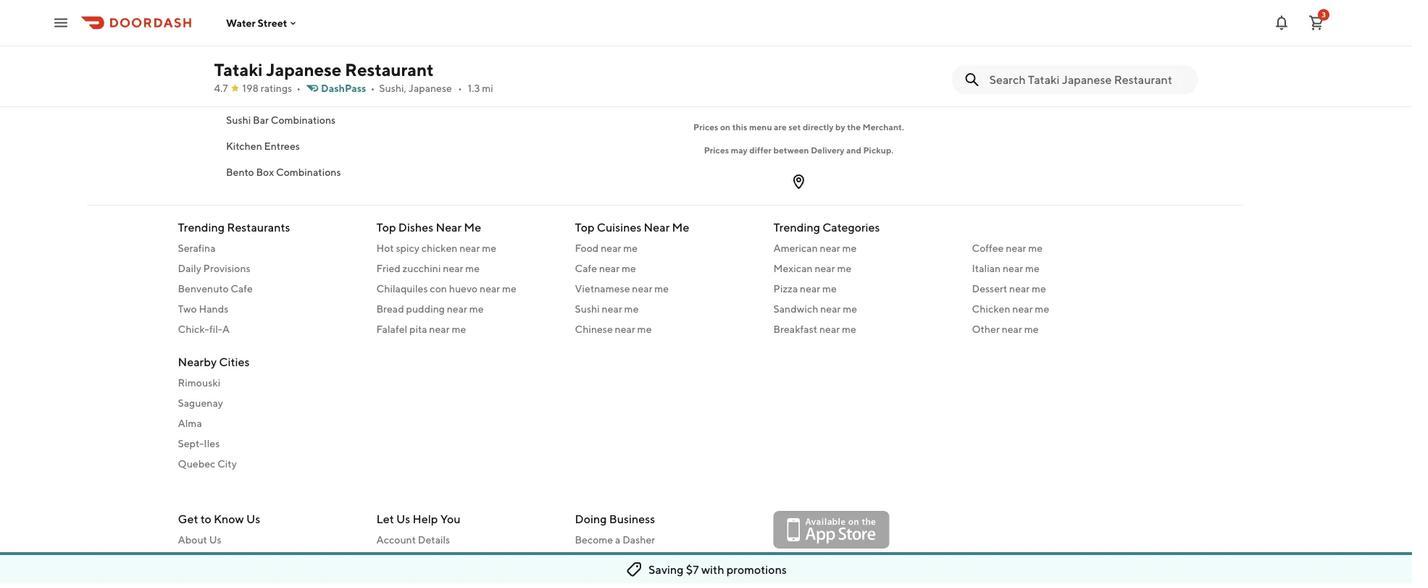 Task type: vqa. For each thing, say whether or not it's contained in the screenshot.
40deal,
no



Task type: describe. For each thing, give the bounding box(es) containing it.
me for vietnamese near me
[[655, 283, 669, 295]]

bar for combinations
[[253, 114, 268, 126]]

help
[[413, 513, 438, 527]]

sushi near me link
[[575, 302, 756, 316]]

near right huevo
[[480, 283, 500, 295]]

combinations for sushi bar combinations
[[271, 114, 335, 126]]

chefs special rolls button
[[214, 29, 382, 55]]

a
[[615, 535, 621, 546]]

nearby
[[178, 355, 217, 369]]

prices for prices on this menu are set directly by the merchant .
[[694, 122, 719, 132]]

me down bread pudding near me link
[[452, 323, 466, 335]]

cities
[[219, 355, 250, 369]]

special
[[255, 36, 289, 48]]

daily provisions
[[178, 262, 250, 274]]

3 items, open order cart image
[[1308, 14, 1326, 32]]

become a dasher
[[575, 535, 655, 546]]

on
[[720, 122, 731, 132]]

chilaquiles
[[377, 283, 428, 295]]

sushi for sushi bar combinations
[[226, 114, 251, 126]]

trending categories
[[774, 220, 880, 234]]

me for sandwich near me
[[843, 303, 858, 315]]

near for sandwich near me
[[821, 303, 841, 315]]

to
[[201, 513, 211, 527]]

order history link
[[377, 554, 558, 568]]

about us
[[178, 535, 221, 546]]

hot spicy chicken near me link
[[377, 241, 558, 255]]

saguenay link
[[178, 396, 359, 411]]

pizza near me link
[[774, 282, 955, 296]]

daily
[[178, 262, 201, 274]]

details
[[418, 535, 450, 546]]

• for sushi, japanese • 1.3 mi
[[458, 82, 462, 94]]

$7
[[686, 564, 699, 577]]

us for about us
[[209, 535, 221, 546]]

mexican near me
[[774, 262, 852, 274]]

two hands
[[178, 303, 229, 315]]

your
[[594, 555, 615, 567]]

sept-iles link
[[178, 437, 359, 451]]

order history
[[377, 555, 439, 567]]

cuisines
[[597, 220, 642, 234]]

food near me link
[[575, 241, 756, 255]]

pita
[[409, 323, 427, 335]]

food
[[575, 242, 599, 254]]

account
[[377, 535, 416, 546]]

entrees inside "button"
[[264, 140, 300, 152]]

fried noodles
[[226, 62, 291, 74]]

sushi,
[[379, 82, 407, 94]]

near for coffee near me
[[1006, 242, 1027, 254]]

cutwater spirits vodka & soda cocktail white russian can (355 ml) image
[[680, 0, 793, 56]]

sushi for sushi near me
[[575, 303, 600, 315]]

bento box combinations button
[[214, 159, 382, 186]]

quebec city
[[178, 458, 237, 470]]

royal
[[550, 83, 588, 100]]

dessert
[[972, 283, 1008, 295]]

serafina link
[[178, 241, 359, 255]]

account details link
[[377, 533, 558, 548]]

provisions
[[203, 262, 250, 274]]

dessert near me
[[972, 283, 1047, 295]]

get
[[178, 513, 198, 527]]

japanese for tataki
[[266, 59, 342, 80]]

between
[[774, 145, 809, 155]]

prices for prices may differ between delivery and pickup.
[[704, 145, 729, 155]]

fried noodles button
[[214, 55, 382, 81]]

are
[[774, 122, 787, 132]]

sept-
[[178, 438, 204, 450]]

falafel
[[377, 323, 407, 335]]

near for breakfast near me
[[820, 323, 840, 335]]

italian near me
[[972, 262, 1040, 274]]

rimouski
[[178, 377, 220, 389]]

sandwich near me link
[[774, 302, 955, 316]]

restaurants
[[227, 220, 290, 234]]

me for food near me
[[623, 242, 638, 254]]

near for cafe near me
[[599, 262, 620, 274]]

vegetarian rolls
[[226, 10, 301, 22]]

me for top dishes near me
[[464, 220, 481, 234]]

order
[[377, 555, 404, 567]]

iles
[[204, 438, 220, 450]]

near for mexican near me
[[815, 262, 835, 274]]

cafe near me
[[575, 262, 636, 274]]

more
[[438, 83, 472, 100]]

with
[[702, 564, 724, 577]]

cutwater grapefruit  paloma tequila cocktail cans (12 oz x 4 ct) image
[[1085, 0, 1198, 56]]

vietnamese near me link
[[575, 282, 756, 296]]

near for food near me
[[601, 242, 621, 254]]

me for american near me
[[843, 242, 857, 254]]

me for chicken near me
[[1035, 303, 1050, 315]]

near for other near me
[[1002, 323, 1023, 335]]

me for coffee near me
[[1029, 242, 1043, 254]]

me up the fried zucchini near me link
[[482, 242, 497, 254]]

fried zucchini near me link
[[377, 261, 558, 276]]

doing business
[[575, 513, 655, 527]]

menu
[[749, 122, 772, 132]]

bar for entrees
[[253, 88, 268, 100]]

japanese for sushi,
[[409, 82, 452, 94]]

me down hot spicy chicken near me link
[[466, 262, 480, 274]]

me for dessert near me
[[1032, 283, 1047, 295]]

two
[[178, 303, 197, 315]]

and
[[847, 145, 862, 155]]

fried zucchini near me
[[377, 262, 480, 274]]

• for 198 ratings •
[[297, 82, 301, 94]]

street
[[258, 17, 287, 29]]

0 vertical spatial business
[[609, 513, 655, 527]]

me for top cuisines near me
[[672, 220, 690, 234]]

near for pizza near me
[[800, 283, 821, 295]]

near up the fried zucchini near me link
[[460, 242, 480, 254]]

italian near me link
[[972, 261, 1153, 276]]

top for top cuisines near me
[[575, 220, 595, 234]]

me for pizza near me
[[823, 283, 837, 295]]

chinese near me
[[575, 323, 652, 335]]

Item Search search field
[[990, 72, 1187, 88]]

spicy
[[396, 242, 420, 254]]

differ
[[750, 145, 772, 155]]

chick-fil-a
[[178, 323, 230, 335]]

trending for trending restaurants
[[178, 220, 225, 234]]

con
[[430, 283, 447, 295]]

.
[[902, 122, 904, 132]]

near for dessert near me
[[1010, 283, 1030, 295]]

dessert near me link
[[972, 282, 1153, 296]]

tataki japanese restaurant
[[214, 59, 434, 80]]

breakfast near me link
[[774, 322, 955, 337]]

daily provisions link
[[178, 261, 359, 276]]

about us link
[[178, 533, 359, 548]]

near for american near me
[[820, 242, 841, 254]]

sushi bar entrees
[[226, 88, 306, 100]]

sushi near me
[[575, 303, 639, 315]]



Task type: locate. For each thing, give the bounding box(es) containing it.
near up chicken near me
[[1010, 283, 1030, 295]]

1 horizontal spatial cafe
[[575, 262, 597, 274]]

combinations down "kitchen entrees" "button"
[[276, 166, 341, 178]]

bar down fried noodles
[[253, 88, 268, 100]]

1 vertical spatial prices
[[704, 145, 729, 155]]

shop more items from royal wine merchants
[[400, 83, 703, 100]]

rimouski link
[[178, 376, 359, 390]]

1 vertical spatial bar
[[253, 114, 268, 126]]

water street
[[226, 17, 287, 29]]

careers link
[[178, 554, 359, 568]]

bento
[[226, 166, 254, 178]]

combinations
[[271, 114, 335, 126], [276, 166, 341, 178]]

near up italian near me
[[1006, 242, 1027, 254]]

1 horizontal spatial japanese
[[409, 82, 452, 94]]

1 • from the left
[[297, 82, 301, 94]]

0 vertical spatial rolls
[[278, 10, 301, 22]]

0 horizontal spatial top
[[377, 220, 396, 234]]

0 horizontal spatial japanese
[[266, 59, 342, 80]]

1 bar from the top
[[253, 88, 268, 100]]

ratings
[[261, 82, 292, 94]]

entrees inside button
[[271, 88, 306, 100]]

dashpass •
[[321, 82, 375, 94]]

0 vertical spatial prices
[[694, 122, 719, 132]]

0 horizontal spatial near
[[436, 220, 462, 234]]

near for italian near me
[[1003, 262, 1023, 274]]

vietnamese
[[575, 283, 630, 295]]

prices left the may
[[704, 145, 729, 155]]

benvenuto cafe
[[178, 283, 253, 295]]

3 • from the left
[[458, 82, 462, 94]]

history
[[406, 555, 439, 567]]

business
[[609, 513, 655, 527], [617, 555, 657, 567]]

1 horizontal spatial near
[[644, 220, 670, 234]]

2 horizontal spatial •
[[458, 82, 462, 94]]

me down sandwich near me link
[[842, 323, 857, 335]]

0 vertical spatial combinations
[[271, 114, 335, 126]]

near for sushi near me
[[602, 303, 622, 315]]

1 me from the left
[[464, 220, 481, 234]]

fried
[[226, 62, 250, 74], [377, 262, 401, 274]]

bento box combinations
[[226, 166, 341, 178]]

japanese right sushi,
[[409, 82, 452, 94]]

the
[[847, 122, 861, 132]]

trending restaurants
[[178, 220, 290, 234]]

near down huevo
[[447, 303, 467, 315]]

vegetarian rolls button
[[214, 3, 382, 29]]

us right know
[[246, 513, 260, 527]]

me down pizza near me link
[[843, 303, 858, 315]]

me for italian near me
[[1026, 262, 1040, 274]]

food near me
[[575, 242, 638, 254]]

city
[[218, 458, 237, 470]]

alma
[[178, 417, 202, 429]]

me for sushi near me
[[624, 303, 639, 315]]

know
[[214, 513, 244, 527]]

sushi down tataki on the top
[[226, 88, 251, 100]]

me down top cuisines near me
[[623, 242, 638, 254]]

1 horizontal spatial us
[[246, 513, 260, 527]]

near
[[436, 220, 462, 234], [644, 220, 670, 234]]

top up hot
[[377, 220, 396, 234]]

1 vertical spatial japanese
[[409, 82, 452, 94]]

prices may differ between delivery and pickup.
[[704, 145, 894, 155]]

hot spicy chicken near me
[[377, 242, 497, 254]]

2 trending from the left
[[774, 220, 820, 234]]

me for chinese near me
[[638, 323, 652, 335]]

bar up kitchen entrees
[[253, 114, 268, 126]]

1 horizontal spatial •
[[371, 82, 375, 94]]

chilaquiles con huevo near me link
[[377, 282, 558, 296]]

zucchini
[[403, 262, 441, 274]]

near right pita
[[429, 323, 450, 335]]

noodles
[[252, 62, 291, 74]]

get to know us
[[178, 513, 260, 527]]

bar
[[253, 88, 268, 100], [253, 114, 268, 126]]

restaurant
[[345, 59, 434, 80]]

near inside "link"
[[1002, 323, 1023, 335]]

us down get to know us
[[209, 535, 221, 546]]

entrees up sushi bar combinations
[[271, 88, 306, 100]]

me right huevo
[[502, 283, 517, 295]]

near
[[460, 242, 480, 254], [601, 242, 621, 254], [820, 242, 841, 254], [1006, 242, 1027, 254], [443, 262, 463, 274], [599, 262, 620, 274], [815, 262, 835, 274], [1003, 262, 1023, 274], [480, 283, 500, 295], [632, 283, 653, 295], [800, 283, 821, 295], [1010, 283, 1030, 295], [447, 303, 467, 315], [602, 303, 622, 315], [821, 303, 841, 315], [1013, 303, 1033, 315], [429, 323, 450, 335], [615, 323, 635, 335], [820, 323, 840, 335], [1002, 323, 1023, 335]]

cafe down "provisions"
[[231, 283, 253, 295]]

me for cafe near me
[[622, 262, 636, 274]]

me down chilaquiles con huevo near me link
[[469, 303, 484, 315]]

me for breakfast near me
[[842, 323, 857, 335]]

combinations inside sushi bar combinations button
[[271, 114, 335, 126]]

other near me link
[[972, 322, 1153, 337]]

1 horizontal spatial fried
[[377, 262, 401, 274]]

me up food near me link
[[672, 220, 690, 234]]

combinations inside the bento box combinations button
[[276, 166, 341, 178]]

2 horizontal spatial us
[[396, 513, 410, 527]]

trending for trending categories
[[774, 220, 820, 234]]

me for mexican near me
[[837, 262, 852, 274]]

sandwich near me
[[774, 303, 858, 315]]

0 horizontal spatial me
[[464, 220, 481, 234]]

from
[[515, 83, 547, 100]]

near for chicken near me
[[1013, 303, 1033, 315]]

sushi up chinese
[[575, 303, 600, 315]]

0 horizontal spatial trending
[[178, 220, 225, 234]]

trending up american
[[774, 220, 820, 234]]

delivery
[[811, 145, 845, 155]]

2 bar from the top
[[253, 114, 268, 126]]

top dishes near me
[[377, 220, 481, 234]]

near up the cafe near me on the top of page
[[601, 242, 621, 254]]

near down american near me
[[815, 262, 835, 274]]

open menu image
[[52, 14, 70, 32]]

0 vertical spatial bar
[[253, 88, 268, 100]]

by
[[836, 122, 846, 132]]

me up sandwich near me
[[823, 283, 837, 295]]

me up vietnamese near me
[[622, 262, 636, 274]]

0 vertical spatial sushi
[[226, 88, 251, 100]]

0 horizontal spatial cafe
[[231, 283, 253, 295]]

saguenay
[[178, 397, 223, 409]]

near down sushi near me
[[615, 323, 635, 335]]

•
[[297, 82, 301, 94], [371, 82, 375, 94], [458, 82, 462, 94]]

quebec
[[178, 458, 216, 470]]

rolls inside "button"
[[278, 10, 301, 22]]

near up chinese near me
[[602, 303, 622, 315]]

vegetarian
[[226, 10, 276, 22]]

hands
[[199, 303, 229, 315]]

1 vertical spatial rolls
[[291, 36, 313, 48]]

me for other near me
[[1025, 323, 1039, 335]]

sept-iles
[[178, 438, 220, 450]]

you
[[440, 513, 461, 527]]

2 • from the left
[[371, 82, 375, 94]]

cafe near me link
[[575, 261, 756, 276]]

serafina
[[178, 242, 216, 254]]

top up food
[[575, 220, 595, 234]]

hot
[[377, 242, 394, 254]]

combinations down sushi bar entrees button
[[271, 114, 335, 126]]

sushi for sushi bar entrees
[[226, 88, 251, 100]]

fried for fried zucchini near me
[[377, 262, 401, 274]]

fried down hot
[[377, 262, 401, 274]]

near up food near me link
[[644, 220, 670, 234]]

us
[[246, 513, 260, 527], [396, 513, 410, 527], [209, 535, 221, 546]]

near up chicken
[[436, 220, 462, 234]]

0 vertical spatial entrees
[[271, 88, 306, 100]]

1 vertical spatial cafe
[[231, 283, 253, 295]]

entrees down sushi bar combinations
[[264, 140, 300, 152]]

1 vertical spatial combinations
[[276, 166, 341, 178]]

near for dishes
[[436, 220, 462, 234]]

2 top from the left
[[575, 220, 595, 234]]

american
[[774, 242, 818, 254]]

me down sushi near me link
[[638, 323, 652, 335]]

pudding
[[406, 303, 445, 315]]

let
[[377, 513, 394, 527]]

me down dessert near me link at the right of the page
[[1035, 303, 1050, 315]]

0 horizontal spatial fried
[[226, 62, 250, 74]]

2 vertical spatial sushi
[[575, 303, 600, 315]]

near up chilaquiles con huevo near me
[[443, 262, 463, 274]]

coffee
[[972, 242, 1004, 254]]

2 me from the left
[[672, 220, 690, 234]]

water
[[226, 17, 256, 29]]

near down mexican near me at the top right of the page
[[800, 283, 821, 295]]

1 horizontal spatial top
[[575, 220, 595, 234]]

rolls inside button
[[291, 36, 313, 48]]

chefs special rolls
[[226, 36, 313, 48]]

top for top dishes near me
[[377, 220, 396, 234]]

account details
[[377, 535, 450, 546]]

1 vertical spatial sushi
[[226, 114, 251, 126]]

japanese up sushi bar entrees button
[[266, 59, 342, 80]]

merchant
[[863, 122, 902, 132]]

0 vertical spatial japanese
[[266, 59, 342, 80]]

near down cafe near me link
[[632, 283, 653, 295]]

near for chinese near me
[[615, 323, 635, 335]]

1 vertical spatial entrees
[[264, 140, 300, 152]]

near up dessert near me
[[1003, 262, 1023, 274]]

fried for fried noodles
[[226, 62, 250, 74]]

falafel pita near me link
[[377, 322, 558, 337]]

1 trending from the left
[[178, 220, 225, 234]]

near down food near me
[[599, 262, 620, 274]]

me down categories
[[843, 242, 857, 254]]

dasher
[[623, 535, 655, 546]]

coffee near me link
[[972, 241, 1153, 255]]

near down chicken near me
[[1002, 323, 1023, 335]]

business up dasher at the left of the page
[[609, 513, 655, 527]]

sushi bar combinations button
[[214, 107, 382, 133]]

kitchen entrees
[[226, 140, 300, 152]]

chicken near me
[[972, 303, 1050, 315]]

• left "1.3"
[[458, 82, 462, 94]]

business down dasher at the left of the page
[[617, 555, 657, 567]]

cafe down food
[[575, 262, 597, 274]]

american near me link
[[774, 241, 955, 255]]

fried inside button
[[226, 62, 250, 74]]

near for cuisines
[[644, 220, 670, 234]]

two hands link
[[178, 302, 359, 316]]

chicken
[[422, 242, 458, 254]]

fried up 198
[[226, 62, 250, 74]]

• left sushi,
[[371, 82, 375, 94]]

tataki
[[214, 59, 263, 80]]

items
[[475, 83, 512, 100]]

near up breakfast near me
[[821, 303, 841, 315]]

1 near from the left
[[436, 220, 462, 234]]

me down cafe near me link
[[655, 283, 669, 295]]

trending up serafina
[[178, 220, 225, 234]]

0 vertical spatial cafe
[[575, 262, 597, 274]]

falafel pita near me
[[377, 323, 466, 335]]

me up dessert near me
[[1026, 262, 1040, 274]]

1 top from the left
[[377, 220, 396, 234]]

me down chicken near me
[[1025, 323, 1039, 335]]

0 horizontal spatial us
[[209, 535, 221, 546]]

me down italian near me link
[[1032, 283, 1047, 295]]

notification bell image
[[1273, 14, 1291, 32]]

list your business
[[575, 555, 657, 567]]

near down trending categories
[[820, 242, 841, 254]]

rolls down vegetarian rolls "button"
[[291, 36, 313, 48]]

near down dessert near me
[[1013, 303, 1033, 315]]

2 near from the left
[[644, 220, 670, 234]]

me up hot spicy chicken near me link
[[464, 220, 481, 234]]

near down sandwich near me
[[820, 323, 840, 335]]

me up italian near me link
[[1029, 242, 1043, 254]]

1 vertical spatial fried
[[377, 262, 401, 274]]

me down american near me link
[[837, 262, 852, 274]]

combinations for bento box combinations
[[276, 166, 341, 178]]

may
[[731, 145, 748, 155]]

me down vietnamese near me
[[624, 303, 639, 315]]

0 horizontal spatial •
[[297, 82, 301, 94]]

us right 'let'
[[396, 513, 410, 527]]

0 vertical spatial fried
[[226, 62, 250, 74]]

us for let us help you
[[396, 513, 410, 527]]

sushi up kitchen
[[226, 114, 251, 126]]

pizza
[[774, 283, 798, 295]]

rolls up chefs special rolls button
[[278, 10, 301, 22]]

near for vietnamese near me
[[632, 283, 653, 295]]

me inside "link"
[[1025, 323, 1039, 335]]

1 horizontal spatial trending
[[774, 220, 820, 234]]

1 vertical spatial business
[[617, 555, 657, 567]]

directly
[[803, 122, 834, 132]]

let us help you
[[377, 513, 461, 527]]

top
[[377, 220, 396, 234], [575, 220, 595, 234]]

1.3
[[468, 82, 480, 94]]

wine
[[591, 83, 628, 100]]

1 horizontal spatial me
[[672, 220, 690, 234]]

chicken
[[972, 303, 1011, 315]]

prices left on
[[694, 122, 719, 132]]

• down fried noodles button
[[297, 82, 301, 94]]



